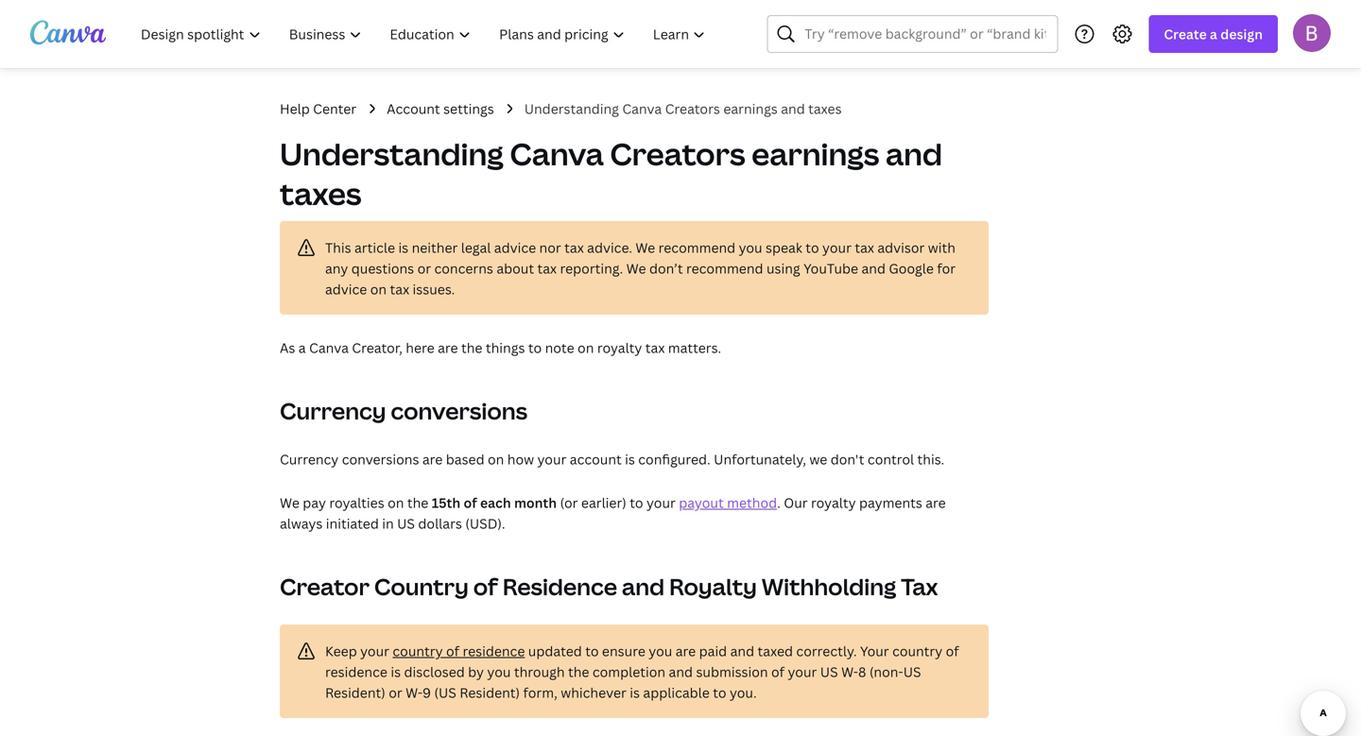 Task type: locate. For each thing, give the bounding box(es) containing it.
you left speak
[[739, 239, 762, 257]]

using
[[766, 259, 800, 277]]

disclosed
[[404, 663, 465, 681]]

conversions for currency conversions are based on how your account is configured. unfortunately, we don't control this.
[[342, 450, 419, 468]]

currency down creator, at the top left
[[280, 396, 386, 426]]

creators
[[665, 100, 720, 118], [610, 133, 745, 174]]

conversions for currency conversions
[[391, 396, 527, 426]]

to up youtube
[[806, 239, 819, 257]]

us right the in
[[397, 515, 415, 533]]

2 currency from the top
[[280, 450, 339, 468]]

this.
[[917, 450, 944, 468]]

0 horizontal spatial resident)
[[325, 684, 385, 702]]

you right ensure
[[649, 642, 672, 660]]

0 vertical spatial advice
[[494, 239, 536, 257]]

0 horizontal spatial country
[[393, 642, 443, 660]]

residence up by
[[463, 642, 525, 660]]

of up 'disclosed'
[[446, 642, 459, 660]]

advice up about
[[494, 239, 536, 257]]

canva
[[622, 100, 662, 118], [510, 133, 604, 174], [309, 339, 349, 357]]

2 horizontal spatial canva
[[622, 100, 662, 118]]

conversions up 'royalties'
[[342, 450, 419, 468]]

of down taxed
[[771, 663, 785, 681]]

always
[[280, 515, 323, 533]]

1 horizontal spatial canva
[[510, 133, 604, 174]]

with
[[928, 239, 955, 257]]

are left based
[[422, 450, 443, 468]]

or left 9
[[389, 684, 402, 702]]

0 vertical spatial we
[[635, 239, 655, 257]]

or inside the updated to ensure you are paid and taxed correctly. your country of residence is disclosed by you through the completion and submission of your us w-8 (non-us resident) or w-9 (us resident) form, whichever is applicable to you.
[[389, 684, 402, 702]]

us
[[397, 515, 415, 533], [820, 663, 838, 681], [903, 663, 921, 681]]

your inside the updated to ensure you are paid and taxed correctly. your country of residence is disclosed by you through the completion and submission of your us w-8 (non-us resident) or w-9 (us resident) form, whichever is applicable to you.
[[788, 663, 817, 681]]

0 horizontal spatial advice
[[325, 280, 367, 298]]

currency conversions are based on how your account is configured. unfortunately, we don't control this.
[[280, 450, 944, 468]]

country
[[393, 642, 443, 660], [892, 642, 943, 660]]

2 vertical spatial canva
[[309, 339, 349, 357]]

1 horizontal spatial a
[[1210, 25, 1217, 43]]

0 vertical spatial creators
[[665, 100, 720, 118]]

1 vertical spatial understanding
[[280, 133, 504, 174]]

0 horizontal spatial a
[[298, 339, 306, 357]]

issues.
[[413, 280, 455, 298]]

form,
[[523, 684, 557, 702]]

the left things
[[461, 339, 482, 357]]

0 vertical spatial taxes
[[808, 100, 842, 118]]

conversions up based
[[391, 396, 527, 426]]

the inside the updated to ensure you are paid and taxed correctly. your country of residence is disclosed by you through the completion and submission of your us w-8 (non-us resident) or w-9 (us resident) form, whichever is applicable to you.
[[568, 663, 589, 681]]

royalty
[[669, 571, 757, 602]]

1 vertical spatial recommend
[[686, 259, 763, 277]]

w- down 'disclosed'
[[406, 684, 422, 702]]

0 vertical spatial w-
[[841, 663, 858, 681]]

taxed
[[758, 642, 793, 660]]

tax left advisor
[[855, 239, 874, 257]]

the
[[461, 339, 482, 357], [407, 494, 428, 512], [568, 663, 589, 681]]

1 currency from the top
[[280, 396, 386, 426]]

tax left the matters.
[[645, 339, 665, 357]]

or
[[417, 259, 431, 277], [389, 684, 402, 702]]

is
[[398, 239, 408, 257], [625, 450, 635, 468], [391, 663, 401, 681], [630, 684, 640, 702]]

2 horizontal spatial you
[[739, 239, 762, 257]]

. our royalty payments are always initiated in us dollars (usd).
[[280, 494, 946, 533]]

earlier)
[[581, 494, 626, 512]]

currency
[[280, 396, 386, 426], [280, 450, 339, 468]]

country
[[374, 571, 469, 602]]

bob builder image
[[1293, 14, 1331, 52]]

0 horizontal spatial royalty
[[597, 339, 642, 357]]

1 country from the left
[[393, 642, 443, 660]]

tax
[[564, 239, 584, 257], [855, 239, 874, 257], [537, 259, 557, 277], [390, 280, 409, 298], [645, 339, 665, 357]]

0 horizontal spatial canva
[[309, 339, 349, 357]]

a right as
[[298, 339, 306, 357]]

of
[[464, 494, 477, 512], [473, 571, 498, 602], [446, 642, 459, 660], [946, 642, 959, 660], [771, 663, 785, 681]]

a inside dropdown button
[[1210, 25, 1217, 43]]

us right '8'
[[903, 663, 921, 681]]

1 vertical spatial or
[[389, 684, 402, 702]]

0 horizontal spatial understanding
[[280, 133, 504, 174]]

we up don't
[[635, 239, 655, 257]]

tax right nor
[[564, 239, 584, 257]]

unfortunately,
[[714, 450, 806, 468]]

royalty inside . our royalty payments are always initiated in us dollars (usd).
[[811, 494, 856, 512]]

1 vertical spatial creators
[[610, 133, 745, 174]]

royalties
[[329, 494, 384, 512]]

1 vertical spatial advice
[[325, 280, 367, 298]]

tax down nor
[[537, 259, 557, 277]]

0 horizontal spatial us
[[397, 515, 415, 533]]

we
[[635, 239, 655, 257], [626, 259, 646, 277], [280, 494, 299, 512]]

country up (non-
[[892, 642, 943, 660]]

1 vertical spatial taxes
[[280, 173, 362, 214]]

we up always
[[280, 494, 299, 512]]

resident) down keep
[[325, 684, 385, 702]]

1 horizontal spatial taxes
[[808, 100, 842, 118]]

don't
[[831, 450, 864, 468]]

(usd).
[[465, 515, 505, 533]]

the up whichever
[[568, 663, 589, 681]]

0 vertical spatial conversions
[[391, 396, 527, 426]]

royalty
[[597, 339, 642, 357], [811, 494, 856, 512]]

to
[[806, 239, 819, 257], [528, 339, 542, 357], [630, 494, 643, 512], [585, 642, 599, 660], [713, 684, 726, 702]]

we left don't
[[626, 259, 646, 277]]

of down the (usd).
[[473, 571, 498, 602]]

2 vertical spatial we
[[280, 494, 299, 512]]

2 resident) from the left
[[460, 684, 520, 702]]

1 vertical spatial currency
[[280, 450, 339, 468]]

help
[[280, 100, 310, 118]]

2 vertical spatial the
[[568, 663, 589, 681]]

2 horizontal spatial us
[[903, 663, 921, 681]]

is right account
[[625, 450, 635, 468]]

a for canva
[[298, 339, 306, 357]]

advice down any
[[325, 280, 367, 298]]

w-
[[841, 663, 858, 681], [406, 684, 422, 702]]

are inside . our royalty payments are always initiated in us dollars (usd).
[[926, 494, 946, 512]]

1 vertical spatial residence
[[325, 663, 387, 681]]

applicable
[[643, 684, 710, 702]]

country up 'disclosed'
[[393, 642, 443, 660]]

your
[[822, 239, 851, 257], [537, 450, 566, 468], [646, 494, 676, 512], [360, 642, 389, 660], [788, 663, 817, 681]]

a left design
[[1210, 25, 1217, 43]]

1 horizontal spatial royalty
[[811, 494, 856, 512]]

recommend up don't
[[658, 239, 735, 257]]

are right here
[[438, 339, 458, 357]]

your down 'correctly.'
[[788, 663, 817, 681]]

0 vertical spatial a
[[1210, 25, 1217, 43]]

dollars
[[418, 515, 462, 533]]

create a design button
[[1149, 15, 1278, 53]]

us down 'correctly.'
[[820, 663, 838, 681]]

1 horizontal spatial w-
[[841, 663, 858, 681]]

currency for currency conversions are based on how your account is configured. unfortunately, we don't control this.
[[280, 450, 339, 468]]

1 vertical spatial earnings
[[752, 133, 879, 174]]

on
[[370, 280, 387, 298], [578, 339, 594, 357], [488, 450, 504, 468], [388, 494, 404, 512]]

0 horizontal spatial or
[[389, 684, 402, 702]]

0 vertical spatial recommend
[[658, 239, 735, 257]]

0 horizontal spatial w-
[[406, 684, 422, 702]]

earnings
[[723, 100, 778, 118], [752, 133, 879, 174]]

payments
[[859, 494, 922, 512]]

0 vertical spatial understanding
[[524, 100, 619, 118]]

w- down 'correctly.'
[[841, 663, 858, 681]]

here
[[406, 339, 434, 357]]

1 horizontal spatial resident)
[[460, 684, 520, 702]]

residence
[[463, 642, 525, 660], [325, 663, 387, 681]]

royalty right our in the bottom of the page
[[811, 494, 856, 512]]

recommend
[[658, 239, 735, 257], [686, 259, 763, 277]]

are inside the updated to ensure you are paid and taxed correctly. your country of residence is disclosed by you through the completion and submission of your us w-8 (non-us resident) or w-9 (us resident) form, whichever is applicable to you.
[[676, 642, 696, 660]]

keep
[[325, 642, 357, 660]]

residence down keep
[[325, 663, 387, 681]]

are down this.
[[926, 494, 946, 512]]

we
[[809, 450, 827, 468]]

a for design
[[1210, 25, 1217, 43]]

Try "remove background" or "brand kit" search field
[[805, 16, 1046, 52]]

0 vertical spatial the
[[461, 339, 482, 357]]

recommend right don't
[[686, 259, 763, 277]]

1 horizontal spatial residence
[[463, 642, 525, 660]]

1 horizontal spatial the
[[461, 339, 482, 357]]

initiated
[[326, 515, 379, 533]]

1 vertical spatial a
[[298, 339, 306, 357]]

and inside this article is neither legal advice nor tax advice. we recommend you speak to your tax advisor with any questions or concerns about tax reporting. we don't recommend using youtube and google for advice on tax issues.
[[862, 259, 886, 277]]

your up youtube
[[822, 239, 851, 257]]

residence inside the updated to ensure you are paid and taxed correctly. your country of residence is disclosed by you through the completion and submission of your us w-8 (non-us resident) or w-9 (us resident) form, whichever is applicable to you.
[[325, 663, 387, 681]]

1 horizontal spatial or
[[417, 259, 431, 277]]

1 vertical spatial royalty
[[811, 494, 856, 512]]

center
[[313, 100, 356, 118]]

on down questions
[[370, 280, 387, 298]]

0 vertical spatial residence
[[463, 642, 525, 660]]

0 vertical spatial royalty
[[597, 339, 642, 357]]

0 vertical spatial or
[[417, 259, 431, 277]]

resident)
[[325, 684, 385, 702], [460, 684, 520, 702]]

understanding
[[524, 100, 619, 118], [280, 133, 504, 174]]

correctly.
[[796, 642, 857, 660]]

2 country from the left
[[892, 642, 943, 660]]

0 horizontal spatial residence
[[325, 663, 387, 681]]

1 vertical spatial canva
[[510, 133, 604, 174]]

is down keep your country of residence on the left of page
[[391, 663, 401, 681]]

are
[[438, 339, 458, 357], [422, 450, 443, 468], [926, 494, 946, 512], [676, 642, 696, 660]]

1 vertical spatial conversions
[[342, 450, 419, 468]]

on left how
[[488, 450, 504, 468]]

method
[[727, 494, 777, 512]]

are left paid
[[676, 642, 696, 660]]

1 horizontal spatial understanding
[[524, 100, 619, 118]]

1 resident) from the left
[[325, 684, 385, 702]]

0 vertical spatial you
[[739, 239, 762, 257]]

0 vertical spatial currency
[[280, 396, 386, 426]]

resident) down by
[[460, 684, 520, 702]]

to left you.
[[713, 684, 726, 702]]

0 horizontal spatial you
[[487, 663, 511, 681]]

1 vertical spatial w-
[[406, 684, 422, 702]]

2 vertical spatial you
[[487, 663, 511, 681]]

1 horizontal spatial country
[[892, 642, 943, 660]]

submission
[[696, 663, 768, 681]]

currency up pay
[[280, 450, 339, 468]]

you right by
[[487, 663, 511, 681]]

you.
[[730, 684, 757, 702]]

2 horizontal spatial the
[[568, 663, 589, 681]]

royalty right note
[[597, 339, 642, 357]]

advisor
[[877, 239, 925, 257]]

speak
[[766, 239, 802, 257]]

1 vertical spatial we
[[626, 259, 646, 277]]

create a design
[[1164, 25, 1263, 43]]

to left note
[[528, 339, 542, 357]]

15th
[[432, 494, 460, 512]]

tax down questions
[[390, 280, 409, 298]]

the left 15th
[[407, 494, 428, 512]]

is right article
[[398, 239, 408, 257]]

1 horizontal spatial you
[[649, 642, 672, 660]]

or up issues.
[[417, 259, 431, 277]]

1 vertical spatial the
[[407, 494, 428, 512]]

1 horizontal spatial advice
[[494, 239, 536, 257]]



Task type: vqa. For each thing, say whether or not it's contained in the screenshot.
1st RESIDENT) from the right
yes



Task type: describe. For each thing, give the bounding box(es) containing it.
for
[[937, 259, 956, 277]]

9
[[422, 684, 431, 702]]

note
[[545, 339, 574, 357]]

about
[[497, 259, 534, 277]]

country inside the updated to ensure you are paid and taxed correctly. your country of residence is disclosed by you through the completion and submission of your us w-8 (non-us resident) or w-9 (us resident) form, whichever is applicable to you.
[[892, 642, 943, 660]]

month
[[514, 494, 557, 512]]

creator
[[280, 571, 370, 602]]

currency conversions
[[280, 396, 527, 426]]

whichever
[[561, 684, 627, 702]]

of right your
[[946, 642, 959, 660]]

residence
[[503, 571, 617, 602]]

1 horizontal spatial us
[[820, 663, 838, 681]]

is down "completion"
[[630, 684, 640, 702]]

0 horizontal spatial the
[[407, 494, 428, 512]]

creator country of residence and royalty withholding tax
[[280, 571, 938, 602]]

of right 15th
[[464, 494, 477, 512]]

understanding canva creators earnings and taxes link
[[524, 98, 842, 119]]

payout
[[679, 494, 724, 512]]

1 vertical spatial understanding canva creators earnings and taxes
[[280, 133, 942, 214]]

0 vertical spatial understanding canva creators earnings and taxes
[[524, 100, 842, 118]]

account
[[387, 100, 440, 118]]

.
[[777, 494, 781, 512]]

updated to ensure you are paid and taxed correctly. your country of residence is disclosed by you through the completion and submission of your us w-8 (non-us resident) or w-9 (us resident) form, whichever is applicable to you.
[[325, 642, 959, 702]]

to left ensure
[[585, 642, 599, 660]]

updated
[[528, 642, 582, 660]]

help center
[[280, 100, 356, 118]]

article
[[354, 239, 395, 257]]

questions
[[351, 259, 414, 277]]

paid
[[699, 642, 727, 660]]

our
[[784, 494, 808, 512]]

to right earlier)
[[630, 494, 643, 512]]

your left payout
[[646, 494, 676, 512]]

create
[[1164, 25, 1207, 43]]

in
[[382, 515, 394, 533]]

don't
[[649, 259, 683, 277]]

on up the in
[[388, 494, 404, 512]]

settings
[[443, 100, 494, 118]]

keep your country of residence
[[325, 642, 525, 660]]

your right keep
[[360, 642, 389, 660]]

your right how
[[537, 450, 566, 468]]

ensure
[[602, 642, 645, 660]]

us inside . our royalty payments are always initiated in us dollars (usd).
[[397, 515, 415, 533]]

creator,
[[352, 339, 402, 357]]

(us
[[434, 684, 456, 702]]

account settings link
[[387, 98, 494, 119]]

currency for currency conversions
[[280, 396, 386, 426]]

nor
[[539, 239, 561, 257]]

advice.
[[587, 239, 632, 257]]

youtube
[[803, 259, 858, 277]]

things
[[486, 339, 525, 357]]

payout method link
[[679, 494, 777, 512]]

0 vertical spatial canva
[[622, 100, 662, 118]]

your
[[860, 642, 889, 660]]

1 vertical spatial you
[[649, 642, 672, 660]]

this
[[325, 239, 351, 257]]

as a canva creator, here are the things to note on royalty tax matters.
[[280, 339, 721, 357]]

through
[[514, 663, 565, 681]]

help center link
[[280, 98, 356, 119]]

each
[[480, 494, 511, 512]]

this article is neither legal advice nor tax advice. we recommend you speak to your tax advisor with any questions or concerns about tax reporting. we don't recommend using youtube and google for advice on tax issues.
[[325, 239, 956, 298]]

(non-
[[869, 663, 903, 681]]

any
[[325, 259, 348, 277]]

0 horizontal spatial taxes
[[280, 173, 362, 214]]

(or
[[560, 494, 578, 512]]

top level navigation element
[[129, 15, 722, 53]]

configured.
[[638, 450, 710, 468]]

to inside this article is neither legal advice nor tax advice. we recommend you speak to your tax advisor with any questions or concerns about tax reporting. we don't recommend using youtube and google for advice on tax issues.
[[806, 239, 819, 257]]

concerns
[[434, 259, 493, 277]]

how
[[507, 450, 534, 468]]

is inside this article is neither legal advice nor tax advice. we recommend you speak to your tax advisor with any questions or concerns about tax reporting. we don't recommend using youtube and google for advice on tax issues.
[[398, 239, 408, 257]]

google
[[889, 259, 934, 277]]

legal
[[461, 239, 491, 257]]

completion
[[592, 663, 665, 681]]

or inside this article is neither legal advice nor tax advice. we recommend you speak to your tax advisor with any questions or concerns about tax reporting. we don't recommend using youtube and google for advice on tax issues.
[[417, 259, 431, 277]]

country of residence link
[[393, 642, 525, 660]]

on right note
[[578, 339, 594, 357]]

reporting.
[[560, 259, 623, 277]]

tax
[[901, 571, 938, 602]]

8
[[858, 663, 866, 681]]

0 vertical spatial earnings
[[723, 100, 778, 118]]

design
[[1220, 25, 1263, 43]]

withholding
[[762, 571, 896, 602]]

we pay royalties on the 15th of each month (or earlier) to your payout method
[[280, 494, 777, 512]]

on inside this article is neither legal advice nor tax advice. we recommend you speak to your tax advisor with any questions or concerns about tax reporting. we don't recommend using youtube and google for advice on tax issues.
[[370, 280, 387, 298]]

pay
[[303, 494, 326, 512]]

based
[[446, 450, 484, 468]]

matters.
[[668, 339, 721, 357]]

as
[[280, 339, 295, 357]]

account settings
[[387, 100, 494, 118]]

neither
[[412, 239, 458, 257]]

control
[[868, 450, 914, 468]]

your inside this article is neither legal advice nor tax advice. we recommend you speak to your tax advisor with any questions or concerns about tax reporting. we don't recommend using youtube and google for advice on tax issues.
[[822, 239, 851, 257]]

account
[[570, 450, 622, 468]]

by
[[468, 663, 484, 681]]

you inside this article is neither legal advice nor tax advice. we recommend you speak to your tax advisor with any questions or concerns about tax reporting. we don't recommend using youtube and google for advice on tax issues.
[[739, 239, 762, 257]]



